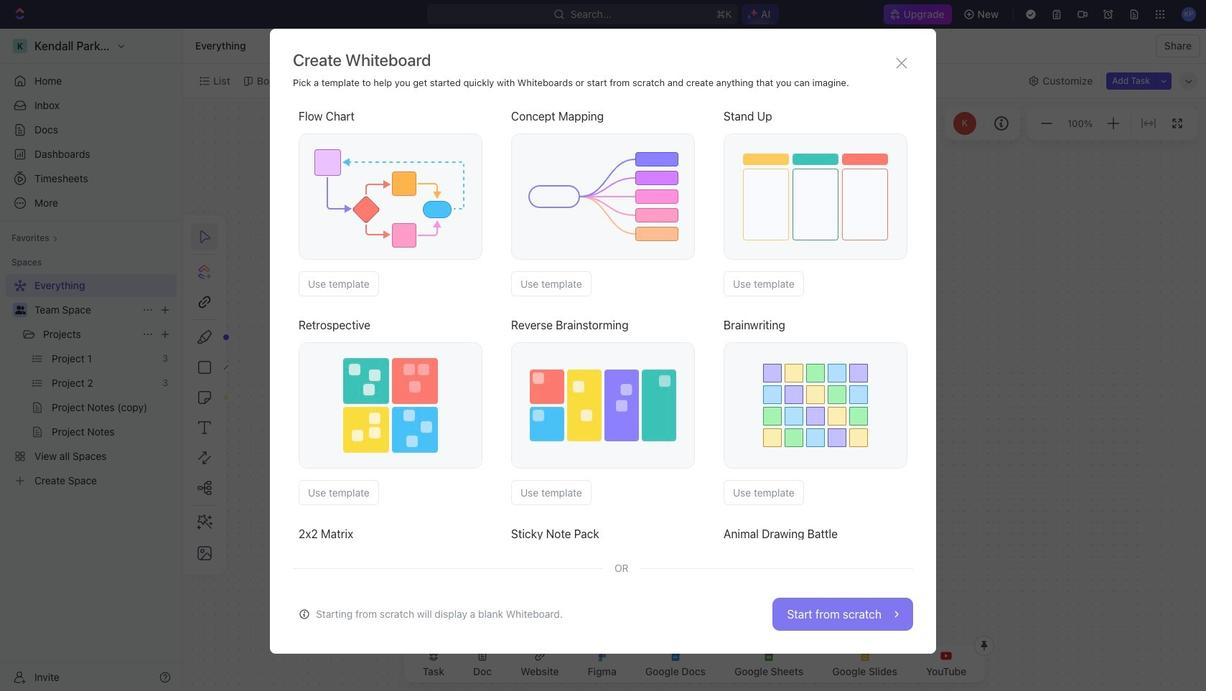 Task type: vqa. For each thing, say whether or not it's contained in the screenshot.
dialog
yes



Task type: locate. For each thing, give the bounding box(es) containing it.
tree inside sidebar navigation
[[6, 274, 177, 493]]

sidebar navigation
[[0, 29, 183, 692]]

dialog
[[270, 29, 937, 692]]

tree
[[6, 274, 177, 493]]

user group image
[[15, 306, 26, 315]]



